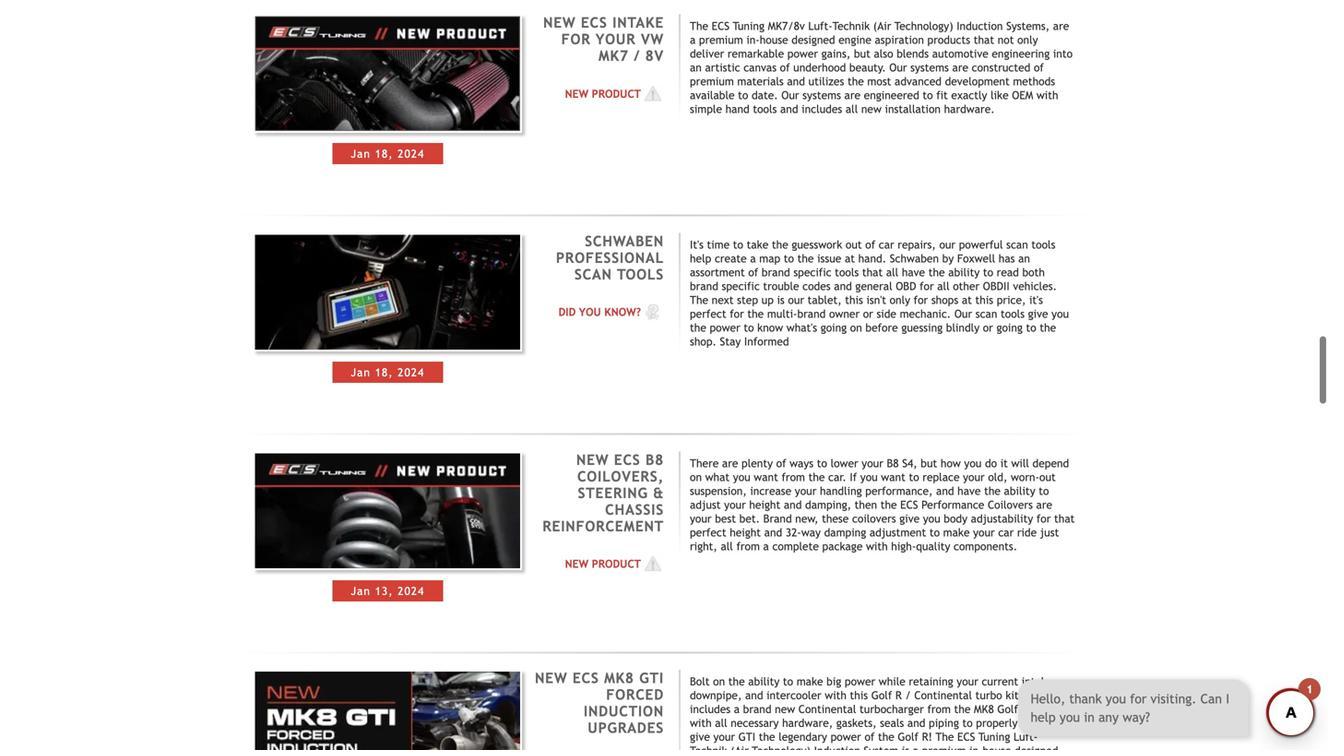 Task type: vqa. For each thing, say whether or not it's contained in the screenshot.


Task type: locate. For each thing, give the bounding box(es) containing it.
1 horizontal spatial give
[[900, 512, 920, 525]]

ecs for gti
[[573, 670, 599, 687]]

1 horizontal spatial mk8
[[974, 703, 994, 716]]

1 vertical spatial 4 image
[[641, 555, 664, 573]]

0 vertical spatial 2024
[[398, 147, 425, 160]]

in- inside bolt on the ability to make big power while retaining your current intake, downpipe, and intercooler with this golf r / continental turbo kit! this kit includes a brand new continental turbocharger from the mk8 golf r along with all necessary hardware, gaskets, seals and piping to properly install and give your gti the legendary power of the golf r!  the ecs tuning luft- technik (air technology) induction system is a premium in-house des
[[970, 744, 983, 750]]

ecs inside new ecs intake for your vw mk7 / 8v
[[581, 14, 608, 31]]

and down underhood
[[787, 75, 805, 88]]

complete
[[773, 540, 819, 552]]

car inside there are plenty of ways to lower your b8 s4, but how you do it will depend on what you want from the car. if you want to replace your old, worn-out suspension, increase your handling performance, and have the ability to adjust your height and damping, then the ecs performance coilovers are your best bet.   brand new, these coilovers give you body adjustability for that perfect height and 32-way damping adjustment to make your car ride just right, all from a complete package with high-quality components.
[[999, 526, 1014, 539]]

technology) inside bolt on the ability to make big power while retaining your current intake, downpipe, and intercooler with this golf r / continental turbo kit! this kit includes a brand new continental turbocharger from the mk8 golf r along with all necessary hardware, gaskets, seals and piping to properly install and give your gti the legendary power of the golf r!  the ecs tuning luft- technik (air technology) induction system is a premium in-house des
[[752, 744, 811, 750]]

of left ways
[[777, 457, 787, 469]]

the down beauty. in the right of the page
[[848, 75, 864, 88]]

from down bet.
[[737, 540, 760, 552]]

2 horizontal spatial give
[[1028, 307, 1049, 320]]

1 horizontal spatial an
[[1019, 252, 1031, 265]]

on inside bolt on the ability to make big power while retaining your current intake, downpipe, and intercooler with this golf r / continental turbo kit! this kit includes a brand new continental turbocharger from the mk8 golf r along with all necessary hardware, gaskets, seals and piping to properly install and give your gti the legendary power of the golf r!  the ecs tuning luft- technik (air technology) induction system is a premium in-house des
[[713, 675, 725, 688]]

have up obd
[[902, 266, 926, 279]]

power up stay
[[710, 321, 741, 334]]

of inside there are plenty of ways to lower your b8 s4, but how you do it will depend on what you want from the car. if you want to replace your old, worn-out suspension, increase your handling performance, and have the ability to adjust your height and damping, then the ecs performance coilovers are your best bet.   brand new, these coilovers give you body adjustability for that perfect height and 32-way damping adjustment to make your car ride just right, all from a complete package with high-quality components.
[[777, 457, 787, 469]]

the inside it's time to take the guesswork out of car repairs, our powerful scan tools help create a map to the issue at hand.   schwaben by foxwell has an assortment of brand specific tools that all have the ability to read both brand specific trouble codes and general obd for all other obdii vehicles. the next step up is our tablet, this isn't only for shops at this price, it's perfect for the multi-brand owner or side mechanic.   our scan tools give you the power to know what's going on before guessing blindly or going to the shop.  stay informed
[[690, 293, 709, 306]]

height down bet.
[[730, 526, 761, 539]]

intake,
[[1022, 675, 1057, 688]]

read
[[997, 266, 1019, 279]]

ecs inside the new ecs mk8 gti forced induction upgrades
[[573, 670, 599, 687]]

2 horizontal spatial from
[[928, 703, 951, 716]]

0 horizontal spatial make
[[797, 675, 824, 688]]

0 vertical spatial mk8
[[604, 670, 635, 687]]

tuning inside the ecs tuning mk7/8v luft-technik (air technology) induction systems, are a premium in-house designed engine aspiration products that not only deliver remarkable power gains, but also blends automotive engineering into an artistic canvas of underhood beauty.   our systems are constructed of premium materials and utilizes the most advanced development methods available to date. our systems are engineered to fit exactly like oem with simple hand tools and includes all new installation hardware.
[[733, 19, 765, 32]]

adjust
[[690, 498, 721, 511]]

scan up blindly
[[976, 307, 998, 320]]

1 jan 18, 2024 from the top
[[351, 147, 425, 160]]

0 horizontal spatial schwaben
[[585, 233, 664, 249]]

1 horizontal spatial technik
[[833, 19, 870, 32]]

you right if
[[861, 470, 878, 483]]

that up just
[[1055, 512, 1075, 525]]

new down for
[[565, 87, 589, 100]]

will
[[1012, 457, 1030, 469]]

0 vertical spatial an
[[690, 61, 702, 74]]

1 vertical spatial on
[[690, 470, 702, 483]]

deliver
[[690, 47, 725, 60]]

and up "new,"
[[784, 498, 802, 511]]

jan down new ecs intake for your vw mk7 / 8v image
[[351, 147, 371, 160]]

systems up 'advanced'
[[911, 61, 949, 74]]

includes down downpipe,
[[690, 703, 731, 716]]

car down adjustability
[[999, 526, 1014, 539]]

0 horizontal spatial our
[[782, 89, 800, 102]]

on up downpipe,
[[713, 675, 725, 688]]

power
[[788, 47, 818, 60], [710, 321, 741, 334], [845, 675, 876, 688], [831, 730, 862, 743]]

for up just
[[1037, 512, 1051, 525]]

issue
[[818, 252, 842, 265]]

1 horizontal spatial out
[[1040, 470, 1056, 483]]

the up piping
[[955, 703, 971, 716]]

2 product from the top
[[592, 557, 641, 570]]

4 image
[[641, 84, 664, 103], [641, 555, 664, 573]]

new ecs mk8 gti forced induction upgrades
[[535, 670, 664, 736]]

jan for new ecs intake for your vw mk7 / 8v
[[351, 147, 371, 160]]

an
[[690, 61, 702, 74], [1019, 252, 1031, 265]]

0 horizontal spatial out
[[846, 238, 862, 251]]

damping
[[825, 526, 867, 539]]

1 vertical spatial mk8
[[974, 703, 994, 716]]

help
[[690, 252, 712, 265]]

old,
[[989, 470, 1008, 483]]

jan down schwaben professional scan tools image
[[351, 366, 371, 379]]

1 horizontal spatial includes
[[802, 102, 843, 115]]

have inside it's time to take the guesswork out of car repairs, our powerful scan tools help create a map to the issue at hand.   schwaben by foxwell has an assortment of brand specific tools that all have the ability to read both brand specific trouble codes and general obd for all other obdii vehicles. the next step up is our tablet, this isn't only for shops at this price, it's perfect for the multi-brand owner or side mechanic.   our scan tools give you the power to know what's going on before guessing blindly or going to the shop.  stay informed
[[902, 266, 926, 279]]

ecs inside the ecs tuning mk7/8v luft-technik (air technology) induction systems, are a premium in-house designed engine aspiration products that not only deliver remarkable power gains, but also blends automotive engineering into an artistic canvas of underhood beauty.   our systems are constructed of premium materials and utilizes the most advanced development methods available to date. our systems are engineered to fit exactly like oem with simple hand tools and includes all new installation hardware.
[[712, 19, 730, 32]]

1 vertical spatial height
[[730, 526, 761, 539]]

1 vertical spatial make
[[797, 675, 824, 688]]

2024 down new ecs intake for your vw mk7 / 8v image
[[398, 147, 425, 160]]

1 vertical spatial perfect
[[690, 526, 727, 539]]

ecs inside bolt on the ability to make big power while retaining your current intake, downpipe, and intercooler with this golf r / continental turbo kit! this kit includes a brand new continental turbocharger from the mk8 golf r along with all necessary hardware, gaskets, seals and piping to properly install and give your gti the legendary power of the golf r!  the ecs tuning luft- technik (air technology) induction system is a premium in-house des
[[958, 730, 976, 743]]

tools up both
[[1032, 238, 1056, 251]]

with down adjustment
[[866, 540, 888, 552]]

0 horizontal spatial on
[[690, 470, 702, 483]]

new ecs b8 coilovers, steering & chassis reinforcement image
[[253, 451, 522, 570]]

0 vertical spatial r
[[896, 689, 902, 702]]

a inside it's time to take the guesswork out of car repairs, our powerful scan tools help create a map to the issue at hand.   schwaben by foxwell has an assortment of brand specific tools that all have the ability to read both brand specific trouble codes and general obd for all other obdii vehicles. the next step up is our tablet, this isn't only for shops at this price, it's perfect for the multi-brand owner or side mechanic.   our scan tools give you the power to know what's going on before guessing blindly or going to the shop.  stay informed
[[750, 252, 756, 265]]

0 horizontal spatial car
[[879, 238, 895, 251]]

(air down necessary
[[731, 744, 749, 750]]

out inside there are plenty of ways to lower your b8 s4, but how you do it will depend on what you want from the car. if you want to replace your old, worn-out suspension, increase your handling performance, and have the ability to adjust your height and damping, then the ecs performance coilovers are your best bet.   brand new, these coilovers give you body adjustability for that perfect height and 32-way damping adjustment to make your car ride just right, all from a complete package with high-quality components.
[[1040, 470, 1056, 483]]

1 vertical spatial premium
[[690, 75, 734, 88]]

1 horizontal spatial new
[[862, 102, 882, 115]]

1 vertical spatial our
[[782, 89, 800, 102]]

give up adjustment
[[900, 512, 920, 525]]

most
[[868, 75, 892, 88]]

induction inside the ecs tuning mk7/8v luft-technik (air technology) induction systems, are a premium in-house designed engine aspiration products that not only deliver remarkable power gains, but also blends automotive engineering into an artistic canvas of underhood beauty.   our systems are constructed of premium materials and utilizes the most advanced development methods available to date. our systems are engineered to fit exactly like oem with simple hand tools and includes all new installation hardware.
[[957, 19, 1003, 32]]

product down reinforcement
[[592, 557, 641, 570]]

you left do
[[965, 457, 982, 469]]

schwaben down 'repairs,'
[[890, 252, 939, 265]]

2 2024 from the top
[[398, 366, 425, 379]]

technology) down legendary
[[752, 744, 811, 750]]

new product for mk7
[[565, 87, 641, 100]]

of up system
[[865, 730, 875, 743]]

2 going from the left
[[997, 321, 1023, 334]]

2 new product from the top
[[565, 557, 641, 570]]

premium inside bolt on the ability to make big power while retaining your current intake, downpipe, and intercooler with this golf r / continental turbo kit! this kit includes a brand new continental turbocharger from the mk8 golf r along with all necessary hardware, gaskets, seals and piping to properly install and give your gti the legendary power of the golf r!  the ecs tuning luft- technik (air technology) induction system is a premium in-house des
[[922, 744, 967, 750]]

blindly
[[946, 321, 980, 334]]

ability down 'worn-'
[[1004, 484, 1036, 497]]

2 vertical spatial jan
[[351, 584, 371, 597]]

only inside it's time to take the guesswork out of car repairs, our powerful scan tools help create a map to the issue at hand.   schwaben by foxwell has an assortment of brand specific tools that all have the ability to read both brand specific trouble codes and general obd for all other obdii vehicles. the next step up is our tablet, this isn't only for shops at this price, it's perfect for the multi-brand owner or side mechanic.   our scan tools give you the power to know what's going on before guessing blindly or going to the shop.  stay informed
[[890, 293, 911, 306]]

(air up "aspiration"
[[874, 19, 892, 32]]

0 horizontal spatial gti
[[640, 670, 664, 687]]

1 vertical spatial give
[[900, 512, 920, 525]]

new down engineered
[[862, 102, 882, 115]]

0 horizontal spatial house
[[760, 33, 789, 46]]

product for chassis
[[592, 557, 641, 570]]

1 new product from the top
[[565, 87, 641, 100]]

1 vertical spatial the
[[690, 293, 709, 306]]

reinforcement
[[543, 518, 664, 534]]

have up performance
[[958, 484, 981, 497]]

0 vertical spatial technology)
[[895, 19, 954, 32]]

in- up remarkable
[[747, 33, 760, 46]]

tuning
[[733, 19, 765, 32], [979, 730, 1011, 743]]

automotive
[[933, 47, 989, 60]]

1 horizontal spatial technology)
[[895, 19, 954, 32]]

price,
[[997, 293, 1026, 306]]

out
[[846, 238, 862, 251], [1040, 470, 1056, 483]]

includes down 'utilizes'
[[802, 102, 843, 115]]

1 horizontal spatial car
[[999, 526, 1014, 539]]

remarkable
[[728, 47, 784, 60]]

performance
[[922, 498, 985, 511]]

3 jan from the top
[[351, 584, 371, 597]]

bet.
[[740, 512, 760, 525]]

to right ways
[[817, 457, 828, 469]]

a inside there are plenty of ways to lower your b8 s4, but how you do it will depend on what you want from the car. if you want to replace your old, worn-out suspension, increase your handling performance, and have the ability to adjust your height and damping, then the ecs performance coilovers are your best bet.   brand new, these coilovers give you body adjustability for that perfect height and 32-way damping adjustment to make your car ride just right, all from a complete package with high-quality components.
[[764, 540, 769, 552]]

gti
[[640, 670, 664, 687], [739, 730, 756, 743]]

1 vertical spatial /
[[906, 689, 911, 702]]

new inside the ecs tuning mk7/8v luft-technik (air technology) induction systems, are a premium in-house designed engine aspiration products that not only deliver remarkable power gains, but also blends automotive engineering into an artistic canvas of underhood beauty.   our systems are constructed of premium materials and utilizes the most advanced development methods available to date. our systems are engineered to fit exactly like oem with simple hand tools and includes all new installation hardware.
[[862, 102, 882, 115]]

vw
[[641, 31, 664, 48]]

2 horizontal spatial golf
[[998, 703, 1019, 716]]

1 jan from the top
[[351, 147, 371, 160]]

that inside it's time to take the guesswork out of car repairs, our powerful scan tools help create a map to the issue at hand.   schwaben by foxwell has an assortment of brand specific tools that all have the ability to read both brand specific trouble codes and general obd for all other obdii vehicles. the next step up is our tablet, this isn't only for shops at this price, it's perfect for the multi-brand owner or side mechanic.   our scan tools give you the power to know what's going on before guessing blindly or going to the shop.  stay informed
[[863, 266, 883, 279]]

1 vertical spatial our
[[788, 293, 805, 306]]

schwaben professional scan tools link
[[556, 233, 664, 283]]

2 jan 18, 2024 link from the top
[[253, 233, 522, 383]]

handling
[[820, 484, 862, 497]]

0 vertical spatial 4 image
[[641, 84, 664, 103]]

3 2024 from the top
[[398, 584, 425, 597]]

is right up
[[777, 293, 785, 306]]

into
[[1054, 47, 1073, 60]]

r!
[[922, 730, 933, 743]]

continental
[[915, 689, 973, 702], [799, 703, 857, 716]]

1 2024 from the top
[[398, 147, 425, 160]]

from
[[782, 470, 805, 483], [737, 540, 760, 552], [928, 703, 951, 716]]

have inside there are plenty of ways to lower your b8 s4, but how you do it will depend on what you want from the car. if you want to replace your old, worn-out suspension, increase your handling performance, and have the ability to adjust your height and damping, then the ecs performance coilovers are your best bet.   brand new, these coilovers give you body adjustability for that perfect height and 32-way damping adjustment to make your car ride just right, all from a complete package with high-quality components.
[[958, 484, 981, 497]]

schwaben up "tools"
[[585, 233, 664, 249]]

car up hand.
[[879, 238, 895, 251]]

mk8
[[604, 670, 635, 687], [974, 703, 994, 716]]

/ inside new ecs intake for your vw mk7 / 8v
[[634, 48, 640, 64]]

this inside bolt on the ability to make big power while retaining your current intake, downpipe, and intercooler with this golf r / continental turbo kit! this kit includes a brand new continental turbocharger from the mk8 golf r along with all necessary hardware, gaskets, seals and piping to properly install and give your gti the legendary power of the golf r!  the ecs tuning luft- technik (air technology) induction system is a premium in-house des
[[850, 689, 868, 702]]

4 image for new ecs intake for your vw mk7 / 8v
[[641, 84, 664, 103]]

obdii
[[983, 279, 1010, 292]]

1 horizontal spatial induction
[[814, 744, 861, 750]]

mk8 inside the new ecs mk8 gti forced induction upgrades
[[604, 670, 635, 687]]

that left not
[[974, 33, 995, 46]]

brand up necessary
[[743, 703, 772, 716]]

informed
[[745, 335, 789, 348]]

power down designed
[[788, 47, 818, 60]]

at right issue at the right top of page
[[845, 252, 855, 265]]

0 vertical spatial product
[[592, 87, 641, 100]]

jan 18, 2024 for schwaben professional scan tools
[[351, 366, 425, 379]]

other
[[953, 279, 980, 292]]

or down "isn't"
[[863, 307, 874, 320]]

0 vertical spatial luft-
[[809, 19, 833, 32]]

1 horizontal spatial have
[[958, 484, 981, 497]]

2 horizontal spatial on
[[851, 321, 863, 334]]

install
[[1021, 717, 1052, 730]]

on inside there are plenty of ways to lower your b8 s4, but how you do it will depend on what you want from the car. if you want to replace your old, worn-out suspension, increase your handling performance, and have the ability to adjust your height and damping, then the ecs performance coilovers are your best bet.   brand new, these coilovers give you body adjustability for that perfect height and 32-way damping adjustment to make your car ride just right, all from a complete package with high-quality components.
[[690, 470, 702, 483]]

make up intercooler
[[797, 675, 824, 688]]

1 vertical spatial that
[[863, 266, 883, 279]]

ecs for mk7/8v
[[712, 19, 730, 32]]

product
[[592, 87, 641, 100], [592, 557, 641, 570]]

codes
[[803, 279, 831, 292]]

2 horizontal spatial that
[[1055, 512, 1075, 525]]

ecs right new
[[614, 451, 641, 468]]

induction
[[957, 19, 1003, 32], [584, 703, 664, 720], [814, 744, 861, 750]]

mk7/8v
[[768, 19, 805, 32]]

all inside there are plenty of ways to lower your b8 s4, but how you do it will depend on what you want from the car. if you want to replace your old, worn-out suspension, increase your handling performance, and have the ability to adjust your height and damping, then the ecs performance coilovers are your best bet.   brand new, these coilovers give you body adjustability for that perfect height and 32-way damping adjustment to make your car ride just right, all from a complete package with high-quality components.
[[721, 540, 733, 552]]

ecs left "forced" at the bottom of the page
[[573, 670, 599, 687]]

ecs down performance,
[[901, 498, 919, 511]]

height down increase
[[750, 498, 781, 511]]

1 horizontal spatial golf
[[898, 730, 919, 743]]

1 product from the top
[[592, 87, 641, 100]]

2 jan 18, 2024 from the top
[[351, 366, 425, 379]]

make
[[944, 526, 970, 539], [797, 675, 824, 688]]

and down brand
[[765, 526, 783, 539]]

development
[[945, 75, 1010, 88]]

all inside the ecs tuning mk7/8v luft-technik (air technology) induction systems, are a premium in-house designed engine aspiration products that not only deliver remarkable power gains, but also blends automotive engineering into an artistic canvas of underhood beauty.   our systems are constructed of premium materials and utilizes the most advanced development methods available to date. our systems are engineered to fit exactly like oem with simple hand tools and includes all new installation hardware.
[[846, 102, 858, 115]]

(air inside bolt on the ability to make big power while retaining your current intake, downpipe, and intercooler with this golf r / continental turbo kit! this kit includes a brand new continental turbocharger from the mk8 golf r along with all necessary hardware, gaskets, seals and piping to properly install and give your gti the legendary power of the golf r!  the ecs tuning luft- technik (air technology) induction system is a premium in-house des
[[731, 744, 749, 750]]

jan 18, 2024 link for schwaben professional scan tools
[[253, 233, 522, 383]]

jan inside "jan 13, 2024" link
[[351, 584, 371, 597]]

2 4 image from the top
[[641, 555, 664, 573]]

out inside it's time to take the guesswork out of car repairs, our powerful scan tools help create a map to the issue at hand.   schwaben by foxwell has an assortment of brand specific tools that all have the ability to read both brand specific trouble codes and general obd for all other obdii vehicles. the next step up is our tablet, this isn't only for shops at this price, it's perfect for the multi-brand owner or side mechanic.   our scan tools give you the power to know what's going on before guessing blindly or going to the shop.  stay informed
[[846, 238, 862, 251]]

1 horizontal spatial that
[[974, 33, 995, 46]]

new ecs intake for your vw mk7 / 8v
[[543, 14, 664, 64]]

1 vertical spatial product
[[592, 557, 641, 570]]

0 horizontal spatial that
[[863, 266, 883, 279]]

it's
[[1030, 293, 1044, 306]]

0 vertical spatial specific
[[794, 266, 832, 279]]

1 vertical spatial includes
[[690, 703, 731, 716]]

a inside the ecs tuning mk7/8v luft-technik (air technology) induction systems, are a premium in-house designed engine aspiration products that not only deliver remarkable power gains, but also blends automotive engineering into an artistic canvas of underhood beauty.   our systems are constructed of premium materials and utilizes the most advanced development methods available to date. our systems are engineered to fit exactly like oem with simple hand tools and includes all new installation hardware.
[[690, 33, 696, 46]]

systems
[[911, 61, 949, 74], [803, 89, 841, 102]]

b8 inside new ecs b8 coilovers, steering & chassis reinforcement
[[646, 451, 664, 468]]

1 vertical spatial 2024
[[398, 366, 425, 379]]

underhood
[[794, 61, 846, 74]]

at down other
[[962, 293, 972, 306]]

jan 13, 2024 link
[[253, 451, 522, 601]]

take
[[747, 238, 769, 251]]

0 horizontal spatial b8
[[646, 451, 664, 468]]

that down hand.
[[863, 266, 883, 279]]

adjustment
[[870, 526, 927, 539]]

2024
[[398, 147, 425, 160], [398, 366, 425, 379], [398, 584, 425, 597]]

ecs inside there are plenty of ways to lower your b8 s4, but how you do it will depend on what you want from the car. if you want to replace your old, worn-out suspension, increase your handling performance, and have the ability to adjust your height and damping, then the ecs performance coilovers are your best bet.   brand new, these coilovers give you body adjustability for that perfect height and 32-way damping adjustment to make your car ride just right, all from a complete package with high-quality components.
[[901, 498, 919, 511]]

0 vertical spatial new product
[[565, 87, 641, 100]]

1 vertical spatial have
[[958, 484, 981, 497]]

obd
[[896, 279, 917, 292]]

all up shops
[[938, 279, 950, 292]]

ecs down piping
[[958, 730, 976, 743]]

1 horizontal spatial only
[[1018, 33, 1039, 46]]

perfect down the next
[[690, 307, 727, 320]]

turbocharger
[[860, 703, 924, 716]]

2 vertical spatial golf
[[898, 730, 919, 743]]

is right system
[[902, 744, 910, 750]]

systems down 'utilizes'
[[803, 89, 841, 102]]

all
[[846, 102, 858, 115], [887, 266, 899, 279], [938, 279, 950, 292], [721, 540, 733, 552], [715, 717, 728, 730]]

for
[[562, 31, 591, 48]]

on down owner
[[851, 321, 863, 334]]

methods
[[1013, 75, 1056, 88]]

gains,
[[822, 47, 851, 60]]

all right right,
[[721, 540, 733, 552]]

are
[[1054, 19, 1070, 32], [953, 61, 969, 74], [845, 89, 861, 102], [722, 457, 739, 469], [1037, 498, 1053, 511]]

ecs for coilovers,
[[614, 451, 641, 468]]

the ecs tuning mk7/8v luft-technik (air technology) induction systems, are a premium in-house designed engine aspiration products that not only deliver remarkable power gains, but also blends automotive engineering into an artistic canvas of underhood beauty.   our systems are constructed of premium materials and utilizes the most advanced development methods available to date. our systems are engineered to fit exactly like oem with simple hand tools and includes all new installation hardware.
[[690, 19, 1073, 115]]

0 vertical spatial make
[[944, 526, 970, 539]]

1 vertical spatial systems
[[803, 89, 841, 102]]

jan left 13,
[[351, 584, 371, 597]]

is inside bolt on the ability to make big power while retaining your current intake, downpipe, and intercooler with this golf r / continental turbo kit! this kit includes a brand new continental turbocharger from the mk8 golf r along with all necessary hardware, gaskets, seals and piping to properly install and give your gti the legendary power of the golf r!  the ecs tuning luft- technik (air technology) induction system is a premium in-house des
[[902, 744, 910, 750]]

0 vertical spatial (air
[[874, 19, 892, 32]]

coilovers
[[988, 498, 1033, 511]]

0 horizontal spatial luft-
[[809, 19, 833, 32]]

/ inside bolt on the ability to make big power while retaining your current intake, downpipe, and intercooler with this golf r / continental turbo kit! this kit includes a brand new continental turbocharger from the mk8 golf r along with all necessary hardware, gaskets, seals and piping to properly install and give your gti the legendary power of the golf r!  the ecs tuning luft- technik (air technology) induction system is a premium in-house des
[[906, 689, 911, 702]]

new product
[[565, 87, 641, 100], [565, 557, 641, 570]]

for inside there are plenty of ways to lower your b8 s4, but how you do it will depend on what you want from the car. if you want to replace your old, worn-out suspension, increase your handling performance, and have the ability to adjust your height and damping, then the ecs performance coilovers are your best bet.   brand new, these coilovers give you body adjustability for that perfect height and 32-way damping adjustment to make your car ride just right, all from a complete package with high-quality components.
[[1037, 512, 1051, 525]]

depend
[[1033, 457, 1070, 469]]

technology)
[[895, 19, 954, 32], [752, 744, 811, 750]]

2 18, from the top
[[375, 366, 394, 379]]

ecs inside new ecs b8 coilovers, steering & chassis reinforcement
[[614, 451, 641, 468]]

tools down date.
[[753, 102, 777, 115]]

1 vertical spatial 18,
[[375, 366, 394, 379]]

1 horizontal spatial gti
[[739, 730, 756, 743]]

gti inside the new ecs mk8 gti forced induction upgrades
[[640, 670, 664, 687]]

perfect inside there are plenty of ways to lower your b8 s4, but how you do it will depend on what you want from the car. if you want to replace your old, worn-out suspension, increase your handling performance, and have the ability to adjust your height and damping, then the ecs performance coilovers are your best bet.   brand new, these coilovers give you body adjustability for that perfect height and 32-way damping adjustment to make your car ride just right, all from a complete package with high-quality components.
[[690, 526, 727, 539]]

1 18, from the top
[[375, 147, 394, 160]]

2 vertical spatial the
[[936, 730, 954, 743]]

it's
[[690, 238, 704, 251]]

0 vertical spatial systems
[[911, 61, 949, 74]]

0 horizontal spatial going
[[821, 321, 847, 334]]

0 vertical spatial /
[[634, 48, 640, 64]]

from inside bolt on the ability to make big power while retaining your current intake, downpipe, and intercooler with this golf r / continental turbo kit! this kit includes a brand new continental turbocharger from the mk8 golf r along with all necessary hardware, gaskets, seals and piping to properly install and give your gti the legendary power of the golf r!  the ecs tuning luft- technik (air technology) induction system is a premium in-house des
[[928, 703, 951, 716]]

1 want from the left
[[754, 470, 779, 483]]

product for mk7
[[592, 87, 641, 100]]

0 vertical spatial jan 18, 2024
[[351, 147, 425, 160]]

technik inside bolt on the ability to make big power while retaining your current intake, downpipe, and intercooler with this golf r / continental turbo kit! this kit includes a brand new continental turbocharger from the mk8 golf r along with all necessary hardware, gaskets, seals and piping to properly install and give your gti the legendary power of the golf r!  the ecs tuning luft- technik (air technology) induction system is a premium in-house des
[[690, 744, 728, 750]]

13,
[[375, 584, 394, 597]]

1 vertical spatial new
[[775, 703, 796, 716]]

luft- inside bolt on the ability to make big power while retaining your current intake, downpipe, and intercooler with this golf r / continental turbo kit! this kit includes a brand new continental turbocharger from the mk8 golf r along with all necessary hardware, gaskets, seals and piping to properly install and give your gti the legendary power of the golf r!  the ecs tuning luft- technik (air technology) induction system is a premium in-house des
[[1014, 730, 1038, 743]]

induction inside bolt on the ability to make big power while retaining your current intake, downpipe, and intercooler with this golf r / continental turbo kit! this kit includes a brand new continental turbocharger from the mk8 golf r along with all necessary hardware, gaskets, seals and piping to properly install and give your gti the legendary power of the golf r!  the ecs tuning luft- technik (air technology) induction system is a premium in-house des
[[814, 744, 861, 750]]

1 vertical spatial golf
[[998, 703, 1019, 716]]

the left the next
[[690, 293, 709, 306]]

1 4 image from the top
[[641, 84, 664, 103]]

the down ways
[[809, 470, 825, 483]]

0 horizontal spatial in-
[[747, 33, 760, 46]]

an inside it's time to take the guesswork out of car repairs, our powerful scan tools help create a map to the issue at hand.   schwaben by foxwell has an assortment of brand specific tools that all have the ability to read both brand specific trouble codes and general obd for all other obdii vehicles. the next step up is our tablet, this isn't only for shops at this price, it's perfect for the multi-brand owner or side mechanic.   our scan tools give you the power to know what's going on before guessing blindly or going to the shop.  stay informed
[[1019, 252, 1031, 265]]

new
[[862, 102, 882, 115], [775, 703, 796, 716]]

scan up has
[[1007, 238, 1029, 251]]

0 vertical spatial gti
[[640, 670, 664, 687]]

0 vertical spatial perfect
[[690, 307, 727, 320]]

jan 13, 2024
[[351, 584, 425, 597]]

with inside there are plenty of ways to lower your b8 s4, but how you do it will depend on what you want from the car. if you want to replace your old, worn-out suspension, increase your handling performance, and have the ability to adjust your height and damping, then the ecs performance coilovers are your best bet.   brand new, these coilovers give you body adjustability for that perfect height and 32-way damping adjustment to make your car ride just right, all from a complete package with high-quality components.
[[866, 540, 888, 552]]

suspension,
[[690, 484, 747, 497]]

your right lower
[[862, 457, 884, 469]]

to down 'worn-'
[[1039, 484, 1049, 497]]

2 perfect from the top
[[690, 526, 727, 539]]

0 horizontal spatial includes
[[690, 703, 731, 716]]

1 horizontal spatial r
[[1022, 703, 1028, 716]]

engineered
[[864, 89, 920, 102]]

0 vertical spatial new
[[862, 102, 882, 115]]

1 vertical spatial technik
[[690, 744, 728, 750]]

technology) up "aspiration"
[[895, 19, 954, 32]]

car.
[[829, 470, 847, 483]]

1 vertical spatial in-
[[970, 744, 983, 750]]

quality
[[916, 540, 951, 552]]

1 vertical spatial but
[[921, 457, 938, 469]]

1 vertical spatial r
[[1022, 703, 1028, 716]]

schwaben inside schwaben professional scan tools
[[585, 233, 664, 249]]

1 perfect from the top
[[690, 307, 727, 320]]

1 horizontal spatial /
[[906, 689, 911, 702]]

r down kit!
[[1022, 703, 1028, 716]]

scan
[[1007, 238, 1029, 251], [976, 307, 998, 320]]

bolt on the ability to make big power while retaining your current intake, downpipe, and intercooler with this golf r / continental turbo kit! this kit includes a brand new continental turbocharger from the mk8 golf r along with all necessary hardware, gaskets, seals and piping to properly install and give your gti the legendary power of the golf r!  the ecs tuning luft- technik (air technology) induction system is a premium in-house des
[[690, 675, 1073, 750]]

hardware.
[[944, 102, 995, 115]]

1 horizontal spatial b8
[[887, 457, 899, 469]]

seals
[[880, 717, 905, 730]]

2 jan from the top
[[351, 366, 371, 379]]

2024 right 13,
[[398, 584, 425, 597]]

2 vertical spatial from
[[928, 703, 951, 716]]

1 horizontal spatial schwaben
[[890, 252, 939, 265]]

0 vertical spatial ability
[[949, 266, 980, 279]]

plenty
[[742, 457, 773, 469]]

all inside bolt on the ability to make big power while retaining your current intake, downpipe, and intercooler with this golf r / continental turbo kit! this kit includes a brand new continental turbocharger from the mk8 golf r along with all necessary hardware, gaskets, seals and piping to properly install and give your gti the legendary power of the golf r!  the ecs tuning luft- technik (air technology) induction system is a premium in-house des
[[715, 717, 728, 730]]

house down properly
[[983, 744, 1012, 750]]

that inside the ecs tuning mk7/8v luft-technik (air technology) induction systems, are a premium in-house designed engine aspiration products that not only deliver remarkable power gains, but also blends automotive engineering into an artistic canvas of underhood beauty.   our systems are constructed of premium materials and utilizes the most advanced development methods available to date. our systems are engineered to fit exactly like oem with simple hand tools and includes all new installation hardware.
[[974, 33, 995, 46]]

1 jan 18, 2024 link from the top
[[253, 14, 522, 164]]

chassis
[[605, 501, 664, 518]]

ability inside it's time to take the guesswork out of car repairs, our powerful scan tools help create a map to the issue at hand.   schwaben by foxwell has an assortment of brand specific tools that all have the ability to read both brand specific trouble codes and general obd for all other obdii vehicles. the next step up is our tablet, this isn't only for shops at this price, it's perfect for the multi-brand owner or side mechanic.   our scan tools give you the power to know what's going on before guessing blindly or going to the shop.  stay informed
[[949, 266, 980, 279]]

and
[[787, 75, 805, 88], [781, 102, 799, 115], [834, 279, 852, 292], [937, 484, 955, 497], [784, 498, 802, 511], [765, 526, 783, 539], [746, 689, 764, 702], [908, 717, 926, 730], [1055, 717, 1073, 730]]

premium up available
[[690, 75, 734, 88]]

new inside bolt on the ability to make big power while retaining your current intake, downpipe, and intercooler with this golf r / continental turbo kit! this kit includes a brand new continental turbocharger from the mk8 golf r along with all necessary hardware, gaskets, seals and piping to properly install and give your gti the legendary power of the golf r!  the ecs tuning luft- technik (air technology) induction system is a premium in-house des
[[775, 703, 796, 716]]

0 horizontal spatial give
[[690, 730, 710, 743]]

0 vertical spatial but
[[854, 47, 871, 60]]

general
[[856, 279, 893, 292]]

give down it's
[[1028, 307, 1049, 320]]

1 horizontal spatial on
[[713, 675, 725, 688]]

4 image down chassis
[[641, 555, 664, 573]]

only down obd
[[890, 293, 911, 306]]

at
[[845, 252, 855, 265], [962, 293, 972, 306]]

for
[[920, 279, 934, 292], [914, 293, 928, 306], [730, 307, 744, 320], [1037, 512, 1051, 525]]

1 vertical spatial or
[[983, 321, 994, 334]]

make down body
[[944, 526, 970, 539]]

0 horizontal spatial want
[[754, 470, 779, 483]]

1 vertical spatial is
[[902, 744, 910, 750]]

this up gaskets,
[[850, 689, 868, 702]]

0 vertical spatial jan
[[351, 147, 371, 160]]

best
[[715, 512, 736, 525]]

0 vertical spatial jan 18, 2024 link
[[253, 14, 522, 164]]

ecs for for
[[581, 14, 608, 31]]

b8 inside there are plenty of ways to lower your b8 s4, but how you do it will depend on what you want from the car. if you want to replace your old, worn-out suspension, increase your handling performance, and have the ability to adjust your height and damping, then the ecs performance coilovers are your best bet.   brand new, these coilovers give you body adjustability for that perfect height and 32-way damping adjustment to make your car ride just right, all from a complete package with high-quality components.
[[887, 457, 899, 469]]

forced
[[606, 687, 664, 703]]



Task type: describe. For each thing, give the bounding box(es) containing it.
power inside it's time to take the guesswork out of car repairs, our powerful scan tools help create a map to the issue at hand.   schwaben by foxwell has an assortment of brand specific tools that all have the ability to read both brand specific trouble codes and general obd for all other obdii vehicles. the next step up is our tablet, this isn't only for shops at this price, it's perfect for the multi-brand owner or side mechanic.   our scan tools give you the power to know what's going on before guessing blindly or going to the shop.  stay informed
[[710, 321, 741, 334]]

includes inside bolt on the ability to make big power while retaining your current intake, downpipe, and intercooler with this golf r / continental turbo kit! this kit includes a brand new continental turbocharger from the mk8 golf r along with all necessary hardware, gaskets, seals and piping to properly install and give your gti the legendary power of the golf r!  the ecs tuning luft- technik (air technology) induction system is a premium in-house des
[[690, 703, 731, 716]]

power inside the ecs tuning mk7/8v luft-technik (air technology) induction systems, are a premium in-house designed engine aspiration products that not only deliver remarkable power gains, but also blends automotive engineering into an artistic canvas of underhood beauty.   our systems are constructed of premium materials and utilizes the most advanced development methods available to date. our systems are engineered to fit exactly like oem with simple hand tools and includes all new installation hardware.
[[788, 47, 818, 60]]

increase
[[750, 484, 792, 497]]

the inside bolt on the ability to make big power while retaining your current intake, downpipe, and intercooler with this golf r / continental turbo kit! this kit includes a brand new continental turbocharger from the mk8 golf r along with all necessary hardware, gaskets, seals and piping to properly install and give your gti the legendary power of the golf r!  the ecs tuning luft- technik (air technology) induction system is a premium in-house des
[[936, 730, 954, 743]]

for down the step
[[730, 307, 744, 320]]

technik inside the ecs tuning mk7/8v luft-technik (air technology) induction systems, are a premium in-house designed engine aspiration products that not only deliver remarkable power gains, but also blends automotive engineering into an artistic canvas of underhood beauty.   our systems are constructed of premium materials and utilizes the most advanced development methods available to date. our systems are engineered to fit exactly like oem with simple hand tools and includes all new installation hardware.
[[833, 19, 870, 32]]

mechanic.
[[900, 307, 951, 320]]

18, for new ecs intake for your vw mk7 / 8v
[[375, 147, 394, 160]]

systems,
[[1007, 19, 1050, 32]]

jan for new ecs b8 coilovers, steering & chassis reinforcement
[[351, 584, 371, 597]]

2024 for schwaben professional scan tools
[[398, 366, 425, 379]]

to up hand
[[738, 89, 749, 102]]

32-
[[786, 526, 802, 539]]

0 vertical spatial premium
[[699, 33, 743, 46]]

6 image
[[641, 303, 664, 321]]

did
[[559, 306, 576, 319]]

give inside it's time to take the guesswork out of car repairs, our powerful scan tools help create a map to the issue at hand.   schwaben by foxwell has an assortment of brand specific tools that all have the ability to read both brand specific trouble codes and general obd for all other obdii vehicles. the next step up is our tablet, this isn't only for shops at this price, it's perfect for the multi-brand owner or side mechanic.   our scan tools give you the power to know what's going on before guessing blindly or going to the shop.  stay informed
[[1028, 307, 1049, 320]]

all up obd
[[887, 266, 899, 279]]

exactly
[[952, 89, 988, 102]]

necessary
[[731, 717, 779, 730]]

brand down assortment
[[690, 279, 719, 292]]

the down the step
[[748, 307, 764, 320]]

retaining
[[909, 675, 954, 688]]

ability inside bolt on the ability to make big power while retaining your current intake, downpipe, and intercooler with this golf r / continental turbo kit! this kit includes a brand new continental turbocharger from the mk8 golf r along with all necessary hardware, gaskets, seals and piping to properly install and give your gti the legendary power of the golf r!  the ecs tuning luft- technik (air technology) induction system is a premium in-house des
[[749, 675, 780, 688]]

also
[[874, 47, 894, 60]]

big
[[827, 675, 842, 688]]

car inside it's time to take the guesswork out of car repairs, our powerful scan tools help create a map to the issue at hand.   schwaben by foxwell has an assortment of brand specific tools that all have the ability to read both brand specific trouble codes and general obd for all other obdii vehicles. the next step up is our tablet, this isn't only for shops at this price, it's perfect for the multi-brand owner or side mechanic.   our scan tools give you the power to know what's going on before guessing blindly or going to the shop.  stay informed
[[879, 238, 895, 251]]

luft- inside the ecs tuning mk7/8v luft-technik (air technology) induction systems, are a premium in-house designed engine aspiration products that not only deliver remarkable power gains, but also blends automotive engineering into an artistic canvas of underhood beauty.   our systems are constructed of premium materials and utilizes the most advanced development methods available to date. our systems are engineered to fit exactly like oem with simple hand tools and includes all new installation hardware.
[[809, 19, 833, 32]]

technology) inside the ecs tuning mk7/8v luft-technik (air technology) induction systems, are a premium in-house designed engine aspiration products that not only deliver remarkable power gains, but also blends automotive engineering into an artistic canvas of underhood beauty.   our systems are constructed of premium materials and utilizes the most advanced development methods available to date. our systems are engineered to fit exactly like oem with simple hand tools and includes all new installation hardware.
[[895, 19, 954, 32]]

installation
[[885, 102, 941, 115]]

side
[[877, 307, 897, 320]]

1 horizontal spatial systems
[[911, 61, 949, 74]]

0 horizontal spatial at
[[845, 252, 855, 265]]

multi-
[[768, 307, 798, 320]]

our inside it's time to take the guesswork out of car repairs, our powerful scan tools help create a map to the issue at hand.   schwaben by foxwell has an assortment of brand specific tools that all have the ability to read both brand specific trouble codes and general obd for all other obdii vehicles. the next step up is our tablet, this isn't only for shops at this price, it's perfect for the multi-brand owner or side mechanic.   our scan tools give you the power to know what's going on before guessing blindly or going to the shop.  stay informed
[[955, 307, 973, 320]]

the down 'old,'
[[985, 484, 1001, 497]]

of up methods
[[1034, 61, 1044, 74]]

know?
[[605, 306, 641, 319]]

properly
[[976, 717, 1018, 730]]

new product for chassis
[[565, 557, 641, 570]]

scan
[[575, 266, 612, 283]]

the up downpipe,
[[729, 675, 745, 688]]

know
[[758, 321, 784, 334]]

not
[[998, 33, 1014, 46]]

ways
[[790, 457, 814, 469]]

the down necessary
[[759, 730, 776, 743]]

oem
[[1012, 89, 1034, 102]]

jan for schwaben professional scan tools
[[351, 366, 371, 379]]

0 vertical spatial scan
[[1007, 238, 1029, 251]]

0 horizontal spatial from
[[737, 540, 760, 552]]

0 horizontal spatial scan
[[976, 307, 998, 320]]

it
[[1001, 457, 1008, 469]]

&
[[653, 485, 664, 501]]

are up "what"
[[722, 457, 739, 469]]

to left fit
[[923, 89, 933, 102]]

new ecs b8 coilovers, steering & chassis reinforcement link
[[543, 451, 664, 534]]

to up create
[[733, 238, 744, 251]]

your
[[596, 31, 636, 48]]

jan 18, 2024 link for new ecs intake for your vw mk7 / 8v
[[253, 14, 522, 164]]

the inside the ecs tuning mk7/8v luft-technik (air technology) induction systems, are a premium in-house designed engine aspiration products that not only deliver remarkable power gains, but also blends automotive engineering into an artistic canvas of underhood beauty.   our systems are constructed of premium materials and utilizes the most advanced development methods available to date. our systems are engineered to fit exactly like oem with simple hand tools and includes all new installation hardware.
[[690, 19, 709, 32]]

upgrades
[[588, 720, 664, 736]]

do
[[985, 457, 998, 469]]

brand up what's
[[798, 307, 826, 320]]

make inside there are plenty of ways to lower your b8 s4, but how you do it will depend on what you want from the car. if you want to replace your old, worn-out suspension, increase your handling performance, and have the ability to adjust your height and damping, then the ecs performance coilovers are your best bet.   brand new, these coilovers give you body adjustability for that perfect height and 32-way damping adjustment to make your car ride just right, all from a complete package with high-quality components.
[[944, 526, 970, 539]]

tools inside the ecs tuning mk7/8v luft-technik (air technology) induction systems, are a premium in-house designed engine aspiration products that not only deliver remarkable power gains, but also blends automotive engineering into an artistic canvas of underhood beauty.   our systems are constructed of premium materials and utilizes the most advanced development methods available to date. our systems are engineered to fit exactly like oem with simple hand tools and includes all new installation hardware.
[[753, 102, 777, 115]]

coilovers,
[[578, 468, 664, 485]]

new ecs intake for your vw mk7 / 8v image
[[253, 14, 522, 133]]

of down take
[[749, 266, 759, 279]]

only inside the ecs tuning mk7/8v luft-technik (air technology) induction systems, are a premium in-house designed engine aspiration products that not only deliver remarkable power gains, but also blends automotive engineering into an artistic canvas of underhood beauty.   our systems are constructed of premium materials and utilizes the most advanced development methods available to date. our systems are engineered to fit exactly like oem with simple hand tools and includes all new installation hardware.
[[1018, 33, 1039, 46]]

and down replace
[[937, 484, 955, 497]]

a up necessary
[[734, 703, 740, 716]]

in- inside the ecs tuning mk7/8v luft-technik (air technology) induction systems, are a premium in-house designed engine aspiration products that not only deliver remarkable power gains, but also blends automotive engineering into an artistic canvas of underhood beauty.   our systems are constructed of premium materials and utilizes the most advanced development methods available to date. our systems are engineered to fit exactly like oem with simple hand tools and includes all new installation hardware.
[[747, 33, 760, 46]]

system
[[864, 744, 899, 750]]

powerful
[[959, 238, 1003, 251]]

power right big
[[845, 675, 876, 688]]

worn-
[[1011, 470, 1040, 483]]

new
[[577, 451, 609, 468]]

tools down issue at the right top of page
[[835, 266, 859, 279]]

tools down price,
[[1001, 307, 1025, 320]]

utilizes
[[809, 75, 845, 88]]

give inside bolt on the ability to make big power while retaining your current intake, downpipe, and intercooler with this golf r / continental turbo kit! this kit includes a brand new continental turbocharger from the mk8 golf r along with all necessary hardware, gaskets, seals and piping to properly install and give your gti the legendary power of the golf r!  the ecs tuning luft- technik (air technology) induction system is a premium in-house des
[[690, 730, 710, 743]]

8v
[[646, 48, 664, 64]]

and up r!
[[908, 717, 926, 730]]

next
[[712, 293, 734, 306]]

new down reinforcement
[[565, 557, 589, 570]]

0 horizontal spatial our
[[788, 293, 805, 306]]

0 vertical spatial from
[[782, 470, 805, 483]]

a right system
[[913, 744, 919, 750]]

0 vertical spatial height
[[750, 498, 781, 511]]

way
[[802, 526, 821, 539]]

just
[[1041, 526, 1060, 539]]

to up intercooler
[[783, 675, 794, 688]]

simple
[[690, 102, 722, 115]]

the down guesswork at right
[[798, 252, 814, 265]]

to down s4,
[[909, 470, 920, 483]]

tablet,
[[808, 293, 842, 306]]

2024 for new ecs intake for your vw mk7 / 8v
[[398, 147, 425, 160]]

step
[[737, 293, 758, 306]]

professional
[[556, 249, 664, 266]]

are down automotive at top right
[[953, 61, 969, 74]]

ability inside there are plenty of ways to lower your b8 s4, but how you do it will depend on what you want from the car. if you want to replace your old, worn-out suspension, increase your handling performance, and have the ability to adjust your height and damping, then the ecs performance coilovers are your best bet.   brand new, these coilovers give you body adjustability for that perfect height and 32-way damping adjustment to make your car ride just right, all from a complete package with high-quality components.
[[1004, 484, 1036, 497]]

up
[[762, 293, 774, 306]]

the up shop.
[[690, 321, 707, 334]]

schwaben professional scan tools image
[[253, 233, 522, 352]]

that inside there are plenty of ways to lower your b8 s4, but how you do it will depend on what you want from the car. if you want to replace your old, worn-out suspension, increase your handling performance, and have the ability to adjust your height and damping, then the ecs performance coilovers are your best bet.   brand new, these coilovers give you body adjustability for that perfect height and 32-way damping adjustment to make your car ride just right, all from a complete package with high-quality components.
[[1055, 512, 1075, 525]]

of inside bolt on the ability to make big power while retaining your current intake, downpipe, and intercooler with this golf r / continental turbo kit! this kit includes a brand new continental turbocharger from the mk8 golf r along with all necessary hardware, gaskets, seals and piping to properly install and give your gti the legendary power of the golf r!  the ecs tuning luft- technik (air technology) induction system is a premium in-house des
[[865, 730, 875, 743]]

then
[[855, 498, 878, 511]]

these
[[822, 512, 849, 525]]

the up map at the right
[[772, 238, 789, 251]]

the inside the ecs tuning mk7/8v luft-technik (air technology) induction systems, are a premium in-house designed engine aspiration products that not only deliver remarkable power gains, but also blends automotive engineering into an artistic canvas of underhood beauty.   our systems are constructed of premium materials and utilizes the most advanced development methods available to date. our systems are engineered to fit exactly like oem with simple hand tools and includes all new installation hardware.
[[848, 75, 864, 88]]

beauty.
[[850, 61, 886, 74]]

(air inside the ecs tuning mk7/8v luft-technik (air technology) induction systems, are a premium in-house designed engine aspiration products that not only deliver remarkable power gains, but also blends automotive engineering into an artistic canvas of underhood beauty.   our systems are constructed of premium materials and utilizes the most advanced development methods available to date. our systems are engineered to fit exactly like oem with simple hand tools and includes all new installation hardware.
[[874, 19, 892, 32]]

components.
[[954, 540, 1018, 552]]

new ecs mk8 gti forced induction upgrades image
[[253, 670, 522, 750]]

on inside it's time to take the guesswork out of car repairs, our powerful scan tools help create a map to the issue at hand.   schwaben by foxwell has an assortment of brand specific tools that all have the ability to read both brand specific trouble codes and general obd for all other obdii vehicles. the next step up is our tablet, this isn't only for shops at this price, it's perfect for the multi-brand owner or side mechanic.   our scan tools give you the power to know what's going on before guessing blindly or going to the shop.  stay informed
[[851, 321, 863, 334]]

2 want from the left
[[881, 470, 906, 483]]

downpipe,
[[690, 689, 742, 702]]

mk8 inside bolt on the ability to make big power while retaining your current intake, downpipe, and intercooler with this golf r / continental turbo kit! this kit includes a brand new continental turbocharger from the mk8 golf r along with all necessary hardware, gaskets, seals and piping to properly install and give your gti the legendary power of the golf r!  the ecs tuning luft- technik (air technology) induction system is a premium in-house des
[[974, 703, 994, 716]]

right,
[[690, 540, 718, 552]]

0 vertical spatial golf
[[872, 689, 893, 702]]

new inside new ecs intake for your vw mk7 / 8v
[[543, 14, 576, 31]]

shop.
[[690, 335, 717, 348]]

while
[[879, 675, 906, 688]]

engine
[[839, 33, 872, 46]]

kit
[[1050, 689, 1063, 702]]

2024 for new ecs b8 coilovers, steering & chassis reinforcement
[[398, 584, 425, 597]]

power down gaskets,
[[831, 730, 862, 743]]

of right canvas
[[780, 61, 790, 74]]

guesswork
[[792, 238, 843, 251]]

1 going from the left
[[821, 321, 847, 334]]

you left body
[[923, 512, 941, 525]]

brand up trouble
[[762, 266, 790, 279]]

it's time to take the guesswork out of car repairs, our powerful scan tools help create a map to the issue at hand.   schwaben by foxwell has an assortment of brand specific tools that all have the ability to read both brand specific trouble codes and general obd for all other obdii vehicles. the next step up is our tablet, this isn't only for shops at this price, it's perfect for the multi-brand owner or side mechanic.   our scan tools give you the power to know what's going on before guessing blindly or going to the shop.  stay informed
[[690, 238, 1069, 348]]

repairs,
[[898, 238, 936, 251]]

with down big
[[825, 689, 847, 702]]

schwaben professional scan tools
[[556, 233, 664, 283]]

owner
[[829, 307, 860, 320]]

high-
[[892, 540, 916, 552]]

you inside it's time to take the guesswork out of car repairs, our powerful scan tools help create a map to the issue at hand.   schwaben by foxwell has an assortment of brand specific tools that all have the ability to read both brand specific trouble codes and general obd for all other obdii vehicles. the next step up is our tablet, this isn't only for shops at this price, it's perfect for the multi-brand owner or side mechanic.   our scan tools give you the power to know what's going on before guessing blindly or going to the shop.  stay informed
[[1052, 307, 1069, 320]]

1 horizontal spatial our
[[890, 61, 908, 74]]

but inside there are plenty of ways to lower your b8 s4, but how you do it will depend on what you want from the car. if you want to replace your old, worn-out suspension, increase your handling performance, and have the ability to adjust your height and damping, then the ecs performance coilovers are your best bet.   brand new, these coilovers give you body adjustability for that perfect height and 32-way damping adjustment to make your car ride just right, all from a complete package with high-quality components.
[[921, 457, 938, 469]]

to up obdii
[[983, 266, 994, 279]]

steering
[[578, 485, 648, 501]]

gti inside bolt on the ability to make big power while retaining your current intake, downpipe, and intercooler with this golf r / continental turbo kit! this kit includes a brand new continental turbocharger from the mk8 golf r along with all necessary hardware, gaskets, seals and piping to properly install and give your gti the legendary power of the golf r!  the ecs tuning luft- technik (air technology) induction system is a premium in-house des
[[739, 730, 756, 743]]

available
[[690, 89, 735, 102]]

advanced
[[895, 75, 942, 88]]

if
[[850, 470, 857, 483]]

gaskets,
[[837, 717, 877, 730]]

coilovers
[[853, 512, 897, 525]]

perfect inside it's time to take the guesswork out of car repairs, our powerful scan tools help create a map to the issue at hand.   schwaben by foxwell has an assortment of brand specific tools that all have the ability to read both brand specific trouble codes and general obd for all other obdii vehicles. the next step up is our tablet, this isn't only for shops at this price, it's perfect for the multi-brand owner or side mechanic.   our scan tools give you the power to know what's going on before guessing blindly or going to the shop.  stay informed
[[690, 307, 727, 320]]

the up system
[[878, 730, 895, 743]]

0 vertical spatial our
[[940, 238, 956, 251]]

jan 18, 2024 for new ecs intake for your vw mk7 / 8v
[[351, 147, 425, 160]]

with inside the ecs tuning mk7/8v luft-technik (air technology) induction systems, are a premium in-house designed engine aspiration products that not only deliver remarkable power gains, but also blends automotive engineering into an artistic canvas of underhood beauty.   our systems are constructed of premium materials and utilizes the most advanced development methods available to date. our systems are engineered to fit exactly like oem with simple hand tools and includes all new installation hardware.
[[1037, 89, 1059, 102]]

18, for schwaben professional scan tools
[[375, 366, 394, 379]]

kit!
[[1006, 689, 1023, 702]]

the down performance,
[[881, 498, 897, 511]]

to left "know"
[[744, 321, 754, 334]]

brand inside bolt on the ability to make big power while retaining your current intake, downpipe, and intercooler with this golf r / continental turbo kit! this kit includes a brand new continental turbocharger from the mk8 golf r along with all necessary hardware, gaskets, seals and piping to properly install and give your gti the legendary power of the golf r!  the ecs tuning luft- technik (air technology) induction system is a premium in-house des
[[743, 703, 772, 716]]

are up into
[[1054, 19, 1070, 32]]

your down necessary
[[714, 730, 735, 743]]

to up quality
[[930, 526, 940, 539]]

and inside it's time to take the guesswork out of car repairs, our powerful scan tools help create a map to the issue at hand.   schwaben by foxwell has an assortment of brand specific tools that all have the ability to read both brand specific trouble codes and general obd for all other obdii vehicles. the next step up is our tablet, this isn't only for shops at this price, it's perfect for the multi-brand owner or side mechanic.   our scan tools give you the power to know what's going on before guessing blindly or going to the shop.  stay informed
[[834, 279, 852, 292]]

create
[[715, 252, 747, 265]]

0 vertical spatial continental
[[915, 689, 973, 702]]

are up just
[[1037, 498, 1053, 511]]

new inside the new ecs mk8 gti forced induction upgrades
[[535, 670, 568, 687]]

your up best
[[724, 498, 746, 511]]

body
[[944, 512, 968, 525]]

house inside bolt on the ability to make big power while retaining your current intake, downpipe, and intercooler with this golf r / continental turbo kit! this kit includes a brand new continental turbocharger from the mk8 golf r along with all necessary hardware, gaskets, seals and piping to properly install and give your gti the legendary power of the golf r!  the ecs tuning luft- technik (air technology) induction system is a premium in-house des
[[983, 744, 1012, 750]]

hardware,
[[783, 717, 833, 730]]

mk7
[[599, 48, 629, 64]]

but inside the ecs tuning mk7/8v luft-technik (air technology) induction systems, are a premium in-house designed engine aspiration products that not only deliver remarkable power gains, but also blends automotive engineering into an artistic canvas of underhood beauty.   our systems are constructed of premium materials and utilizes the most advanced development methods available to date. our systems are engineered to fit exactly like oem with simple hand tools and includes all new installation hardware.
[[854, 47, 871, 60]]

and up necessary
[[746, 689, 764, 702]]

your up the turbo
[[957, 675, 979, 688]]

the down it's
[[1040, 321, 1057, 334]]

your down adjust
[[690, 512, 712, 525]]

schwaben inside it's time to take the guesswork out of car repairs, our powerful scan tools help create a map to the issue at hand.   schwaben by foxwell has an assortment of brand specific tools that all have the ability to read both brand specific trouble codes and general obd for all other obdii vehicles. the next step up is our tablet, this isn't only for shops at this price, it's perfect for the multi-brand owner or side mechanic.   our scan tools give you the power to know what's going on before guessing blindly or going to the shop.  stay informed
[[890, 252, 939, 265]]

are down beauty. in the right of the page
[[845, 89, 861, 102]]

to right map at the right
[[784, 252, 794, 265]]

1 vertical spatial at
[[962, 293, 972, 306]]

give inside there are plenty of ways to lower your b8 s4, but how you do it will depend on what you want from the car. if you want to replace your old, worn-out suspension, increase your handling performance, and have the ability to adjust your height and damping, then the ecs performance coilovers are your best bet.   brand new, these coilovers give you body adjustability for that perfect height and 32-way damping adjustment to make your car ride just right, all from a complete package with high-quality components.
[[900, 512, 920, 525]]

includes inside the ecs tuning mk7/8v luft-technik (air technology) induction systems, are a premium in-house designed engine aspiration products that not only deliver remarkable power gains, but also blends automotive engineering into an artistic canvas of underhood beauty.   our systems are constructed of premium materials and utilizes the most advanced development methods available to date. our systems are engineered to fit exactly like oem with simple hand tools and includes all new installation hardware.
[[802, 102, 843, 115]]

4 image for new ecs b8 coilovers, steering & chassis reinforcement
[[641, 555, 664, 573]]

current
[[982, 675, 1019, 688]]

this down obdii
[[976, 293, 994, 306]]

adjustability
[[971, 512, 1034, 525]]

both
[[1023, 266, 1045, 279]]

stay
[[720, 335, 741, 348]]

1 horizontal spatial specific
[[794, 266, 832, 279]]

to right piping
[[963, 717, 973, 730]]

this up owner
[[845, 293, 864, 306]]

you down plenty
[[733, 470, 751, 483]]

for up mechanic.
[[914, 293, 928, 306]]

package
[[823, 540, 863, 552]]

0 horizontal spatial r
[[896, 689, 902, 702]]

of up hand.
[[866, 238, 876, 251]]

0 horizontal spatial or
[[863, 307, 874, 320]]

tuning inside bolt on the ability to make big power while retaining your current intake, downpipe, and intercooler with this golf r / continental turbo kit! this kit includes a brand new continental turbocharger from the mk8 golf r along with all necessary hardware, gaskets, seals and piping to properly install and give your gti the legendary power of the golf r!  the ecs tuning luft- technik (air technology) induction system is a premium in-house des
[[979, 730, 1011, 743]]

and down along
[[1055, 717, 1073, 730]]

0 horizontal spatial continental
[[799, 703, 857, 716]]

and down materials
[[781, 102, 799, 115]]

an inside the ecs tuning mk7/8v luft-technik (air technology) induction systems, are a premium in-house designed engine aspiration products that not only deliver remarkable power gains, but also blends automotive engineering into an artistic canvas of underhood beauty.   our systems are constructed of premium materials and utilizes the most advanced development methods available to date. our systems are engineered to fit exactly like oem with simple hand tools and includes all new installation hardware.
[[690, 61, 702, 74]]

canvas
[[744, 61, 777, 74]]

your up damping,
[[795, 484, 817, 497]]

your left 'old,'
[[963, 470, 985, 483]]

your up components.
[[974, 526, 995, 539]]

house inside the ecs tuning mk7/8v luft-technik (air technology) induction systems, are a premium in-house designed engine aspiration products that not only deliver remarkable power gains, but also blends automotive engineering into an artistic canvas of underhood beauty.   our systems are constructed of premium materials and utilizes the most advanced development methods available to date. our systems are engineered to fit exactly like oem with simple hand tools and includes all new installation hardware.
[[760, 33, 789, 46]]

induction inside the new ecs mk8 gti forced induction upgrades
[[584, 703, 664, 720]]

0 horizontal spatial specific
[[722, 279, 760, 292]]

make inside bolt on the ability to make big power while retaining your current intake, downpipe, and intercooler with this golf r / continental turbo kit! this kit includes a brand new continental turbocharger from the mk8 golf r along with all necessary hardware, gaskets, seals and piping to properly install and give your gti the legendary power of the golf r!  the ecs tuning luft- technik (air technology) induction system is a premium in-house des
[[797, 675, 824, 688]]

the down by
[[929, 266, 945, 279]]

for right obd
[[920, 279, 934, 292]]

what
[[706, 470, 730, 483]]

to down it's
[[1027, 321, 1037, 334]]

is inside it's time to take the guesswork out of car repairs, our powerful scan tools help create a map to the issue at hand.   schwaben by foxwell has an assortment of brand specific tools that all have the ability to read both brand specific trouble codes and general obd for all other obdii vehicles. the next step up is our tablet, this isn't only for shops at this price, it's perfect for the multi-brand owner or side mechanic.   our scan tools give you the power to know what's going on before guessing blindly or going to the shop.  stay informed
[[777, 293, 785, 306]]

legendary
[[779, 730, 828, 743]]

with down downpipe,
[[690, 717, 712, 730]]



